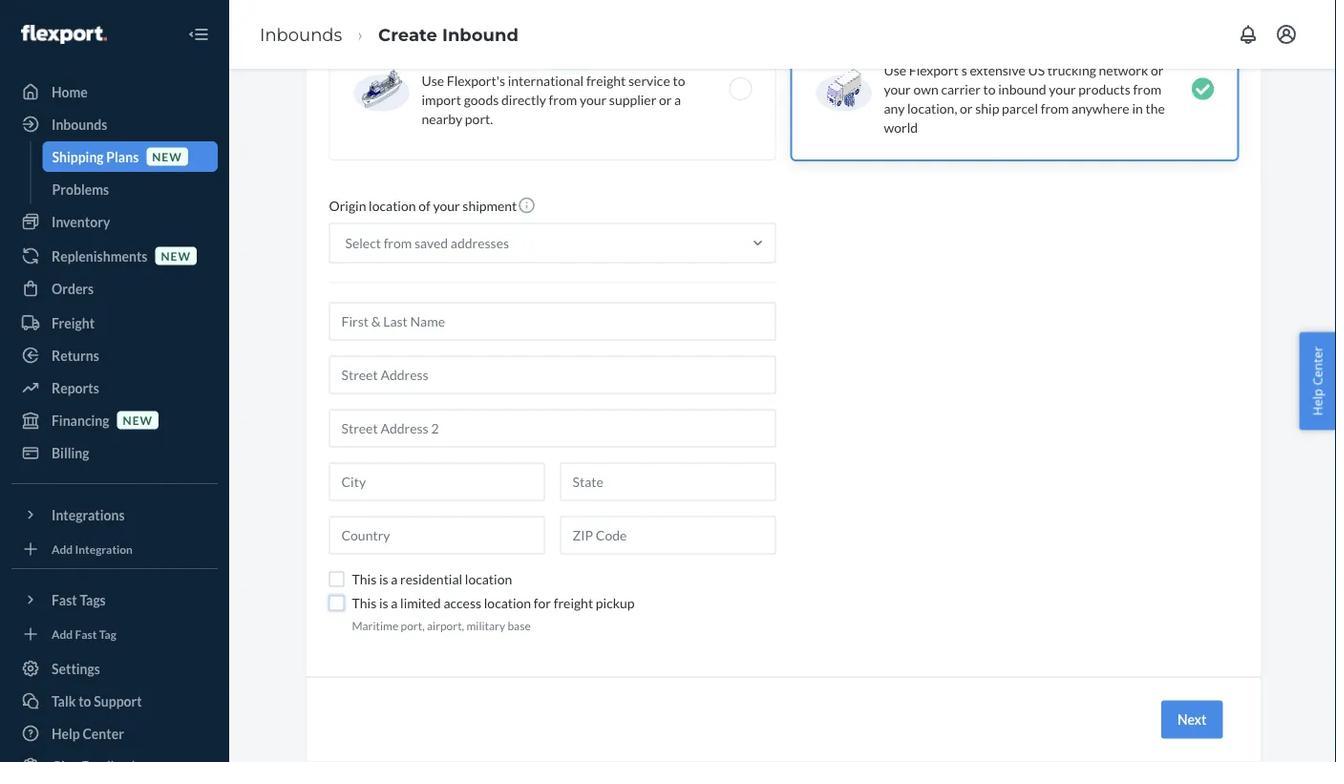 Task type: locate. For each thing, give the bounding box(es) containing it.
integration
[[75, 542, 133, 556]]

close navigation image
[[187, 23, 210, 46]]

help
[[1309, 389, 1326, 416], [52, 726, 80, 742]]

Street Address text field
[[329, 356, 776, 395]]

0 vertical spatial freight
[[586, 73, 626, 89]]

1 vertical spatial add
[[52, 627, 73, 641]]

1 horizontal spatial or
[[960, 100, 973, 117]]

1 this from the top
[[352, 572, 377, 588]]

0 vertical spatial is
[[379, 572, 388, 588]]

1 vertical spatial help
[[52, 726, 80, 742]]

create inbound link
[[378, 24, 519, 45]]

saved
[[415, 235, 448, 252]]

add inside add fast tag link
[[52, 627, 73, 641]]

tag
[[99, 627, 116, 641]]

a
[[675, 92, 681, 108], [391, 572, 398, 588], [391, 596, 398, 612]]

fast tags button
[[11, 585, 218, 615]]

to
[[673, 73, 685, 89], [984, 81, 996, 97], [78, 693, 91, 709]]

new down reports link
[[123, 413, 153, 427]]

0 vertical spatial a
[[675, 92, 681, 108]]

orders
[[52, 280, 94, 297]]

new for financing
[[123, 413, 153, 427]]

use inside use flexport's extensive us trucking network or your own carrier to inbound your products from any location, or ship parcel from anywhere in the world
[[884, 62, 907, 78]]

add left integration on the bottom left of page
[[52, 542, 73, 556]]

from inside international origin use flexport's international freight service to import goods directly from your supplier or a nearby port.
[[549, 92, 577, 108]]

1 horizontal spatial inbounds
[[260, 24, 342, 45]]

or down service
[[659, 92, 672, 108]]

2 vertical spatial a
[[391, 596, 398, 612]]

use up import
[[422, 73, 444, 89]]

0 horizontal spatial origin
[[329, 198, 366, 214]]

to inside talk to support "button"
[[78, 693, 91, 709]]

2 vertical spatial new
[[123, 413, 153, 427]]

1 add from the top
[[52, 542, 73, 556]]

fast tags
[[52, 592, 106, 608]]

freight
[[52, 315, 95, 331]]

orders link
[[11, 273, 218, 304]]

fast left the tags
[[52, 592, 77, 608]]

new right plans at the top of the page
[[152, 149, 182, 163]]

your
[[884, 81, 911, 97], [1049, 81, 1076, 97], [580, 92, 607, 108], [433, 198, 460, 214]]

First & Last Name text field
[[329, 303, 776, 341]]

0 vertical spatial add
[[52, 542, 73, 556]]

0 vertical spatial center
[[1309, 346, 1326, 386]]

help center link
[[11, 718, 218, 749]]

1 vertical spatial a
[[391, 572, 398, 588]]

location up the this is a limited access location for freight pickup
[[465, 572, 512, 588]]

for
[[534, 596, 551, 612]]

location up base
[[484, 596, 531, 612]]

freight right for
[[554, 596, 593, 612]]

your right of
[[433, 198, 460, 214]]

center
[[1309, 346, 1326, 386], [83, 726, 124, 742]]

your up "any"
[[884, 81, 911, 97]]

limited
[[400, 596, 441, 612]]

1 vertical spatial inbounds link
[[11, 109, 218, 139]]

2 horizontal spatial to
[[984, 81, 996, 97]]

a for this is a limited access location for freight pickup
[[391, 596, 398, 612]]

1 horizontal spatial help
[[1309, 389, 1326, 416]]

help inside "button"
[[1309, 389, 1326, 416]]

center inside help center link
[[83, 726, 124, 742]]

State text field
[[560, 463, 776, 502]]

1 vertical spatial new
[[161, 249, 191, 263]]

add up settings
[[52, 627, 73, 641]]

fast
[[52, 592, 77, 608], [75, 627, 97, 641]]

1 vertical spatial this
[[352, 596, 377, 612]]

or down 'carrier' at the right
[[960, 100, 973, 117]]

0 vertical spatial new
[[152, 149, 182, 163]]

origin inside international origin use flexport's international freight service to import goods directly from your supplier or a nearby port.
[[503, 53, 541, 69]]

us
[[1028, 62, 1045, 78]]

home link
[[11, 76, 218, 107]]

problems link
[[43, 174, 218, 204]]

a left limited at the left bottom of the page
[[391, 596, 398, 612]]

a for this is a residential location
[[391, 572, 398, 588]]

0 horizontal spatial center
[[83, 726, 124, 742]]

0 horizontal spatial help
[[52, 726, 80, 742]]

Street Address 2 text field
[[329, 410, 776, 448]]

nearby
[[422, 111, 463, 127]]

1 vertical spatial center
[[83, 726, 124, 742]]

talk
[[52, 693, 76, 709]]

1 vertical spatial origin
[[329, 198, 366, 214]]

port.
[[465, 111, 493, 127]]

from up the at top
[[1133, 81, 1162, 97]]

fast left tag
[[75, 627, 97, 641]]

a right supplier on the left top of page
[[675, 92, 681, 108]]

your left supplier on the left top of page
[[580, 92, 607, 108]]

Country text field
[[329, 517, 545, 555]]

international origin use flexport's international freight service to import goods directly from your supplier or a nearby port.
[[422, 53, 685, 127]]

help center inside "button"
[[1309, 346, 1326, 416]]

anywhere
[[1072, 100, 1130, 117]]

origin up select
[[329, 198, 366, 214]]

is
[[379, 572, 388, 588], [379, 596, 388, 612]]

0 vertical spatial this
[[352, 572, 377, 588]]

0 vertical spatial inbounds
[[260, 24, 342, 45]]

1 horizontal spatial center
[[1309, 346, 1326, 386]]

reports
[[52, 380, 99, 396]]

1 vertical spatial fast
[[75, 627, 97, 641]]

1 vertical spatial help center
[[52, 726, 124, 742]]

returns
[[52, 347, 99, 363]]

0 vertical spatial origin
[[503, 53, 541, 69]]

add inside add integration "link"
[[52, 542, 73, 556]]

a left the residential
[[391, 572, 398, 588]]

use up "any"
[[884, 62, 907, 78]]

new for replenishments
[[161, 249, 191, 263]]

0 horizontal spatial to
[[78, 693, 91, 709]]

maritime port, airport, military base
[[352, 619, 531, 633]]

open account menu image
[[1275, 23, 1298, 46]]

location left of
[[369, 198, 416, 214]]

None checkbox
[[329, 572, 344, 587], [329, 596, 344, 611], [329, 572, 344, 587], [329, 596, 344, 611]]

inventory link
[[11, 206, 218, 237]]

is for limited
[[379, 596, 388, 612]]

0 horizontal spatial inbounds
[[52, 116, 107, 132]]

add fast tag
[[52, 627, 116, 641]]

help center button
[[1300, 332, 1336, 430]]

2 this from the top
[[352, 596, 377, 612]]

from down "international"
[[549, 92, 577, 108]]

or
[[1151, 62, 1164, 78], [659, 92, 672, 108], [960, 100, 973, 117]]

1 horizontal spatial to
[[673, 73, 685, 89]]

1 horizontal spatial inbounds link
[[260, 24, 342, 45]]

flexport's
[[447, 73, 505, 89]]

0 vertical spatial fast
[[52, 592, 77, 608]]

or inside international origin use flexport's international freight service to import goods directly from your supplier or a nearby port.
[[659, 92, 672, 108]]

to right service
[[673, 73, 685, 89]]

to inside international origin use flexport's international freight service to import goods directly from your supplier or a nearby port.
[[673, 73, 685, 89]]

talk to support button
[[11, 686, 218, 716]]

integrations button
[[11, 500, 218, 530]]

this for this is a limited access location for freight pickup
[[352, 596, 377, 612]]

freight inside international origin use flexport's international freight service to import goods directly from your supplier or a nearby port.
[[586, 73, 626, 89]]

talk to support
[[52, 693, 142, 709]]

your down trucking
[[1049, 81, 1076, 97]]

2 add from the top
[[52, 627, 73, 641]]

inbounds inside breadcrumbs navigation
[[260, 24, 342, 45]]

this
[[352, 572, 377, 588], [352, 596, 377, 612]]

new for shipping plans
[[152, 149, 182, 163]]

1 horizontal spatial help center
[[1309, 346, 1326, 416]]

trucking
[[1048, 62, 1096, 78]]

port,
[[401, 619, 425, 633]]

billing link
[[11, 438, 218, 468]]

help center
[[1309, 346, 1326, 416], [52, 726, 124, 742]]

home
[[52, 84, 88, 100]]

check circle image
[[1192, 78, 1215, 101]]

to right talk
[[78, 693, 91, 709]]

location
[[369, 198, 416, 214], [465, 572, 512, 588], [484, 596, 531, 612]]

select from saved addresses
[[345, 235, 509, 252]]

origin
[[503, 53, 541, 69], [329, 198, 366, 214]]

origin up "international"
[[503, 53, 541, 69]]

0 horizontal spatial inbounds link
[[11, 109, 218, 139]]

own
[[914, 81, 939, 97]]

0 vertical spatial help center
[[1309, 346, 1326, 416]]

add fast tag link
[[11, 623, 218, 646]]

plans
[[106, 149, 139, 165]]

to up ship
[[984, 81, 996, 97]]

new up the orders link
[[161, 249, 191, 263]]

0 horizontal spatial use
[[422, 73, 444, 89]]

add integration
[[52, 542, 133, 556]]

your inside international origin use flexport's international freight service to import goods directly from your supplier or a nearby port.
[[580, 92, 607, 108]]

use
[[884, 62, 907, 78], [422, 73, 444, 89]]

this for this is a residential location
[[352, 572, 377, 588]]

inventory
[[52, 214, 110, 230]]

a inside international origin use flexport's international freight service to import goods directly from your supplier or a nearby port.
[[675, 92, 681, 108]]

1 horizontal spatial use
[[884, 62, 907, 78]]

or right network
[[1151, 62, 1164, 78]]

1 is from the top
[[379, 572, 388, 588]]

0 horizontal spatial or
[[659, 92, 672, 108]]

1 horizontal spatial origin
[[503, 53, 541, 69]]

inbounds link
[[260, 24, 342, 45], [11, 109, 218, 139]]

0 vertical spatial help
[[1309, 389, 1326, 416]]

freight up supplier on the left top of page
[[586, 73, 626, 89]]

tags
[[80, 592, 106, 608]]

1 vertical spatial is
[[379, 596, 388, 612]]

freight link
[[11, 308, 218, 338]]

inbound
[[999, 81, 1047, 97]]

2 is from the top
[[379, 596, 388, 612]]

flexport logo image
[[21, 25, 107, 44]]



Task type: vqa. For each thing, say whether or not it's contained in the screenshot.
Shipping
yes



Task type: describe. For each thing, give the bounding box(es) containing it.
access
[[444, 596, 482, 612]]

open notifications image
[[1237, 23, 1260, 46]]

settings link
[[11, 653, 218, 684]]

next
[[1178, 712, 1207, 729]]

the
[[1146, 100, 1165, 117]]

pickup
[[596, 596, 635, 612]]

any
[[884, 100, 905, 117]]

settings
[[52, 661, 100, 677]]

add integration link
[[11, 538, 218, 561]]

airport,
[[427, 619, 464, 633]]

0 vertical spatial inbounds link
[[260, 24, 342, 45]]

supplier
[[609, 92, 657, 108]]

carrier
[[941, 81, 981, 97]]

shipping plans
[[52, 149, 139, 165]]

this is a limited access location for freight pickup
[[352, 596, 635, 612]]

center inside help center "button"
[[1309, 346, 1326, 386]]

addresses
[[451, 235, 509, 252]]

world
[[884, 119, 918, 136]]

products
[[1079, 81, 1131, 97]]

1 vertical spatial freight
[[554, 596, 593, 612]]

of
[[419, 198, 431, 214]]

directly
[[501, 92, 546, 108]]

in
[[1132, 100, 1143, 117]]

returns link
[[11, 340, 218, 371]]

inbound
[[442, 24, 519, 45]]

location,
[[908, 100, 958, 117]]

shipment
[[463, 198, 517, 214]]

1 vertical spatial inbounds
[[52, 116, 107, 132]]

this is a residential location
[[352, 572, 512, 588]]

1 vertical spatial location
[[465, 572, 512, 588]]

residential
[[400, 572, 462, 588]]

international
[[422, 53, 501, 69]]

origin location of your shipment
[[329, 198, 517, 214]]

goods
[[464, 92, 499, 108]]

use inside international origin use flexport's international freight service to import goods directly from your supplier or a nearby port.
[[422, 73, 444, 89]]

add for add integration
[[52, 542, 73, 556]]

fast inside dropdown button
[[52, 592, 77, 608]]

service
[[629, 73, 670, 89]]

military
[[467, 619, 505, 633]]

problems
[[52, 181, 109, 197]]

next button
[[1161, 701, 1223, 740]]

integrations
[[52, 507, 125, 523]]

maritime
[[352, 619, 399, 633]]

support
[[94, 693, 142, 709]]

add for add fast tag
[[52, 627, 73, 641]]

ship
[[976, 100, 1000, 117]]

is for residential
[[379, 572, 388, 588]]

base
[[508, 619, 531, 633]]

0 vertical spatial location
[[369, 198, 416, 214]]

from left saved
[[384, 235, 412, 252]]

create
[[378, 24, 437, 45]]

0 horizontal spatial help center
[[52, 726, 124, 742]]

parcel
[[1002, 100, 1038, 117]]

create inbound
[[378, 24, 519, 45]]

shipping
[[52, 149, 104, 165]]

ZIP Code text field
[[560, 517, 776, 555]]

import
[[422, 92, 461, 108]]

from right the parcel
[[1041, 100, 1069, 117]]

2 vertical spatial location
[[484, 596, 531, 612]]

international
[[508, 73, 584, 89]]

2 horizontal spatial or
[[1151, 62, 1164, 78]]

select
[[345, 235, 381, 252]]

billing
[[52, 445, 89, 461]]

financing
[[52, 412, 109, 428]]

to inside use flexport's extensive us trucking network or your own carrier to inbound your products from any location, or ship parcel from anywhere in the world
[[984, 81, 996, 97]]

reports link
[[11, 373, 218, 403]]

flexport's
[[909, 62, 967, 78]]

replenishments
[[52, 248, 148, 264]]

breadcrumbs navigation
[[245, 7, 534, 62]]

network
[[1099, 62, 1149, 78]]

use flexport's extensive us trucking network or your own carrier to inbound your products from any location, or ship parcel from anywhere in the world
[[884, 62, 1165, 136]]

City text field
[[329, 463, 545, 502]]

extensive
[[970, 62, 1026, 78]]



